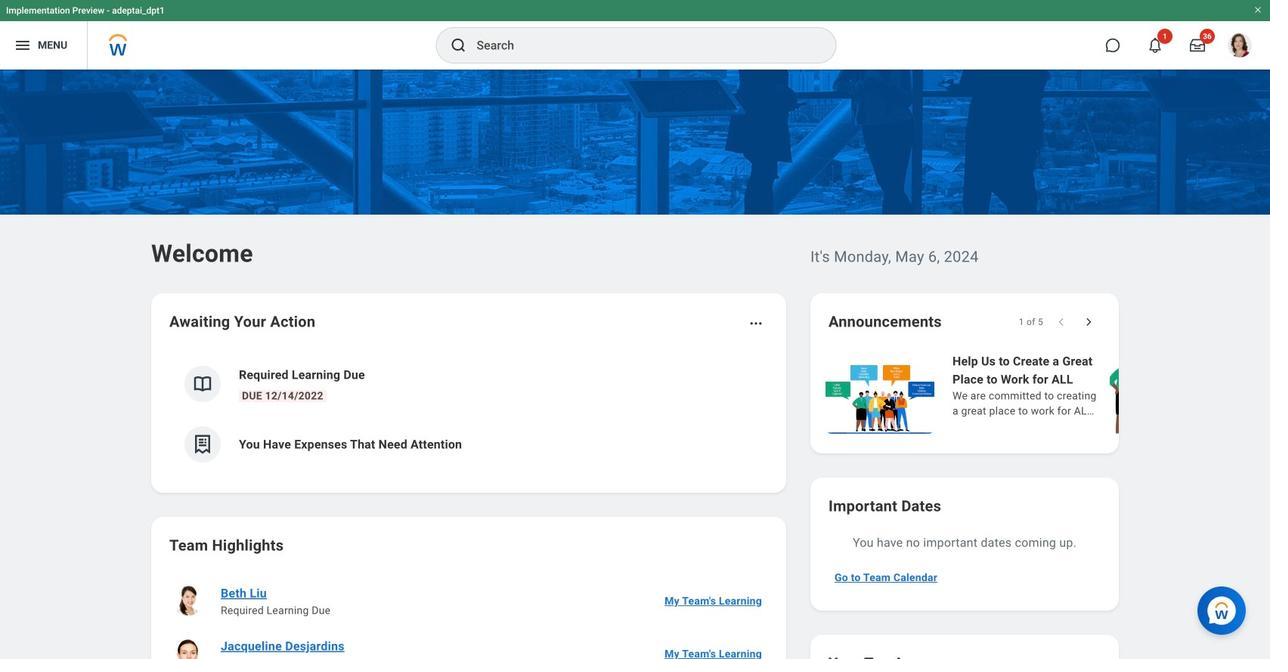 Task type: locate. For each thing, give the bounding box(es) containing it.
main content
[[0, 70, 1270, 659]]

justify image
[[14, 36, 32, 54]]

search image
[[450, 36, 468, 54]]

close environment banner image
[[1254, 5, 1263, 14]]

list
[[823, 351, 1270, 436], [169, 354, 768, 475], [169, 575, 768, 659]]

inbox large image
[[1190, 38, 1205, 53]]

banner
[[0, 0, 1270, 70]]

profile logan mcneil image
[[1228, 33, 1252, 61]]

status
[[1019, 316, 1044, 328]]

notifications large image
[[1148, 38, 1163, 53]]



Task type: describe. For each thing, give the bounding box(es) containing it.
dashboard expenses image
[[191, 433, 214, 456]]

related actions image
[[749, 316, 764, 331]]

book open image
[[191, 373, 214, 395]]

chevron left small image
[[1054, 315, 1069, 330]]

chevron right small image
[[1081, 315, 1096, 330]]

Search Workday  search field
[[477, 29, 805, 62]]



Task type: vqa. For each thing, say whether or not it's contained in the screenshot.
INBOX LARGE image
yes



